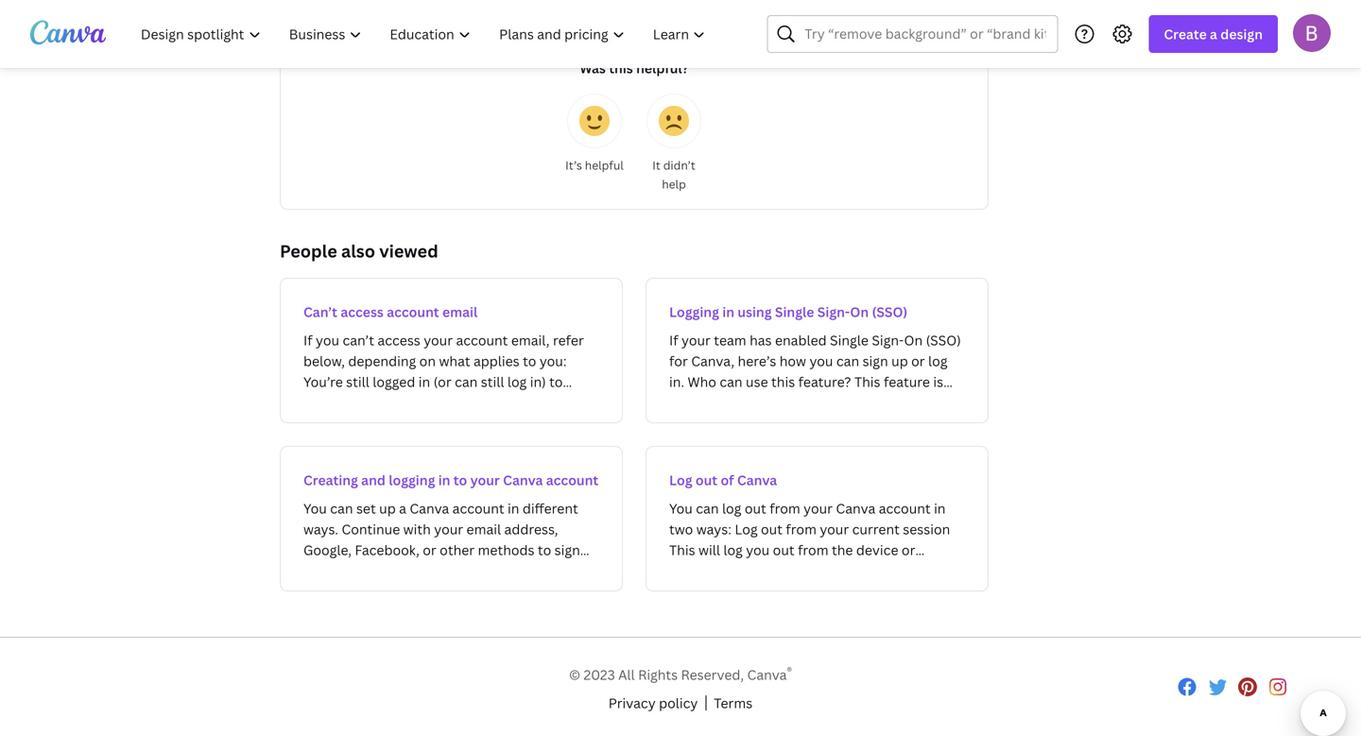Task type: locate. For each thing, give the bounding box(es) containing it.
out
[[696, 471, 718, 489]]

helpful?
[[636, 59, 689, 77]]

0 horizontal spatial in
[[438, 471, 451, 489]]

people also viewed
[[280, 240, 438, 263]]

0 horizontal spatial account
[[387, 303, 439, 321]]

this
[[609, 59, 633, 77]]

create
[[1164, 25, 1207, 43]]

it's
[[566, 157, 582, 173]]

didn't
[[663, 157, 696, 173]]

in left the to
[[438, 471, 451, 489]]

terms link
[[714, 693, 753, 714]]

was this helpful?
[[580, 59, 689, 77]]

1 vertical spatial in
[[438, 471, 451, 489]]

it
[[653, 157, 661, 173]]

was
[[580, 59, 606, 77]]

helpful
[[585, 157, 624, 173]]

canva right the of
[[737, 471, 777, 489]]

creating
[[304, 471, 358, 489]]

canva inside © 2023 all rights reserved, canva ®
[[747, 666, 787, 684]]

also
[[341, 240, 375, 263]]

®
[[787, 664, 792, 679]]

create a design
[[1164, 25, 1263, 43]]

single
[[775, 303, 815, 321]]

a
[[1210, 25, 1218, 43]]

account
[[387, 303, 439, 321], [546, 471, 599, 489]]

log out of canva
[[669, 471, 777, 489]]

it didn't help
[[653, 157, 696, 192]]

0 vertical spatial account
[[387, 303, 439, 321]]

terms
[[714, 695, 753, 713]]

canva
[[503, 471, 543, 489], [737, 471, 777, 489], [747, 666, 787, 684]]

😔 image
[[659, 106, 689, 136]]

creating and logging in to your canva account link
[[280, 446, 623, 592]]

bob builder image
[[1293, 14, 1331, 52]]

account right your
[[546, 471, 599, 489]]

©
[[569, 666, 581, 684]]

using
[[738, 303, 772, 321]]

account left email at the left top of page
[[387, 303, 439, 321]]

1 vertical spatial account
[[546, 471, 599, 489]]

on
[[850, 303, 869, 321]]

in left using
[[723, 303, 735, 321]]

policy
[[659, 695, 698, 713]]

0 vertical spatial in
[[723, 303, 735, 321]]

2023
[[584, 666, 615, 684]]

canva up "terms" link
[[747, 666, 787, 684]]

creating and logging in to your canva account
[[304, 471, 599, 489]]

privacy policy
[[609, 695, 698, 713]]

log out of canva link
[[646, 446, 989, 592]]

in
[[723, 303, 735, 321], [438, 471, 451, 489]]

rights
[[638, 666, 678, 684]]



Task type: describe. For each thing, give the bounding box(es) containing it.
email
[[442, 303, 478, 321]]

your
[[471, 471, 500, 489]]

1 horizontal spatial account
[[546, 471, 599, 489]]

people
[[280, 240, 337, 263]]

all
[[618, 666, 635, 684]]

top level navigation element
[[129, 15, 722, 53]]

log
[[669, 471, 693, 489]]

logging in using single sign-on (sso) link
[[646, 278, 989, 424]]

can't access account email
[[304, 303, 478, 321]]

logging
[[389, 471, 435, 489]]

© 2023 all rights reserved, canva ®
[[569, 664, 792, 684]]

logging
[[669, 303, 719, 321]]

can't access account email link
[[280, 278, 623, 424]]

(sso)
[[872, 303, 908, 321]]

privacy policy link
[[609, 693, 698, 714]]

🙂 image
[[580, 106, 610, 136]]

of
[[721, 471, 734, 489]]

Try "remove background" or "brand kit" search field
[[805, 16, 1046, 52]]

create a design button
[[1149, 15, 1278, 53]]

and
[[361, 471, 386, 489]]

reserved,
[[681, 666, 744, 684]]

help
[[662, 176, 686, 192]]

privacy
[[609, 695, 656, 713]]

it's helpful
[[566, 157, 624, 173]]

1 horizontal spatial in
[[723, 303, 735, 321]]

can't
[[304, 303, 338, 321]]

viewed
[[379, 240, 438, 263]]

logging in using single sign-on (sso)
[[669, 303, 908, 321]]

sign-
[[818, 303, 850, 321]]

access
[[341, 303, 384, 321]]

to
[[454, 471, 467, 489]]

design
[[1221, 25, 1263, 43]]

canva right your
[[503, 471, 543, 489]]



Task type: vqa. For each thing, say whether or not it's contained in the screenshot.
top you
no



